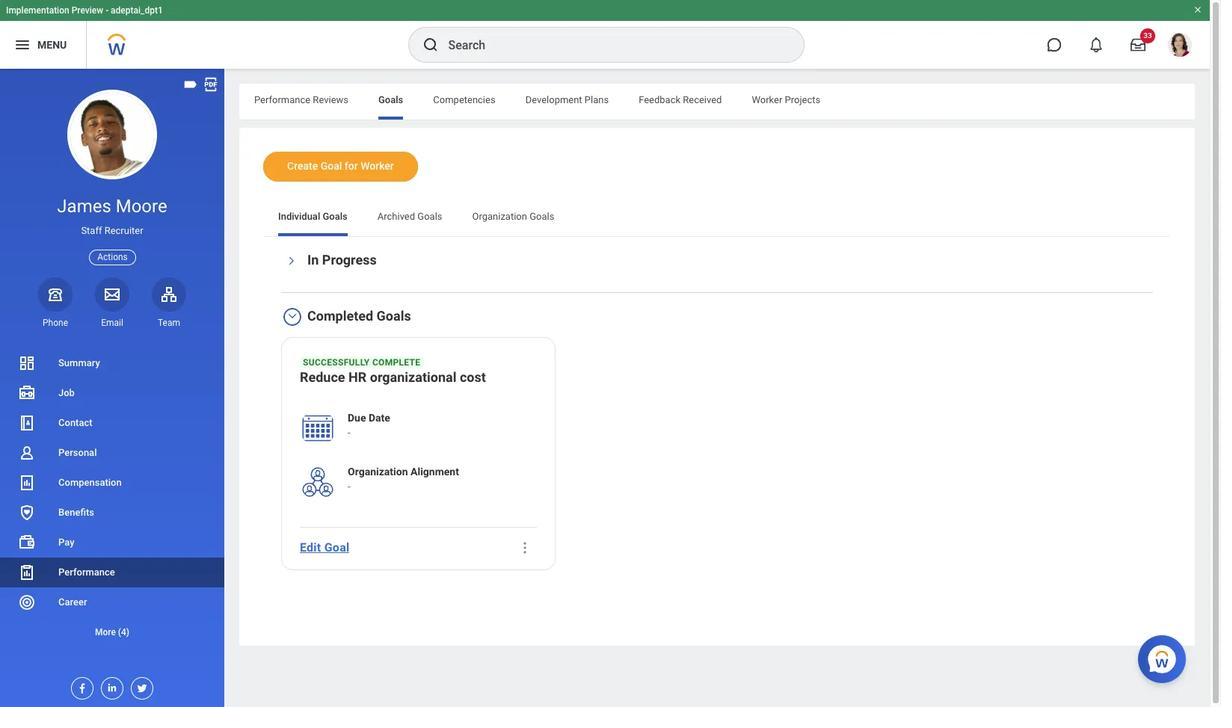 Task type: locate. For each thing, give the bounding box(es) containing it.
performance
[[254, 94, 311, 105], [58, 567, 115, 578]]

1 vertical spatial tab list
[[263, 201, 1172, 236]]

benefits image
[[18, 504, 36, 522]]

phone
[[43, 318, 68, 328]]

0 horizontal spatial performance
[[58, 567, 115, 578]]

1 horizontal spatial organization
[[473, 211, 527, 222]]

career
[[58, 597, 87, 608]]

0 vertical spatial goal
[[321, 160, 342, 172]]

performance for performance
[[58, 567, 115, 578]]

worker
[[752, 94, 783, 105], [361, 160, 394, 172]]

personal link
[[0, 438, 224, 468]]

career link
[[0, 588, 224, 618]]

goals inside group
[[377, 308, 411, 324]]

performance link
[[0, 558, 224, 588]]

goal inside group
[[324, 541, 350, 555]]

archived goals
[[378, 211, 443, 222]]

related actions vertical image
[[518, 541, 533, 556]]

0 vertical spatial performance
[[254, 94, 311, 105]]

- inside organization alignment -
[[348, 481, 351, 493]]

goals for individual goals
[[323, 211, 348, 222]]

goal left for
[[321, 160, 342, 172]]

moore
[[116, 196, 167, 217]]

tab list containing individual goals
[[263, 201, 1172, 236]]

development plans
[[526, 94, 609, 105]]

organization for organization alignment -
[[348, 466, 408, 478]]

0 vertical spatial tab list
[[239, 84, 1196, 120]]

1 vertical spatial performance
[[58, 567, 115, 578]]

worker inside button
[[361, 160, 394, 172]]

reviews
[[313, 94, 349, 105]]

2 vertical spatial -
[[348, 481, 351, 493]]

organization alignment -
[[348, 466, 459, 493]]

actions
[[97, 252, 128, 262]]

due
[[348, 412, 366, 424]]

compensation image
[[18, 474, 36, 492]]

pay
[[58, 537, 74, 548]]

summary
[[58, 358, 100, 369]]

goal
[[321, 160, 342, 172], [324, 541, 350, 555]]

competencies
[[433, 94, 496, 105]]

goal right edit
[[324, 541, 350, 555]]

implementation preview -   adeptai_dpt1
[[6, 5, 163, 16]]

feedback received
[[639, 94, 722, 105]]

more (4)
[[95, 628, 129, 638]]

goals for completed goals
[[377, 308, 411, 324]]

adeptai_dpt1
[[111, 5, 163, 16]]

0 vertical spatial organization
[[473, 211, 527, 222]]

tab list containing performance reviews
[[239, 84, 1196, 120]]

- inside due date -
[[348, 427, 351, 439]]

contact
[[58, 417, 92, 429]]

james
[[57, 196, 111, 217]]

alignment
[[411, 466, 459, 478]]

1 vertical spatial organization
[[348, 466, 408, 478]]

organizational
[[370, 369, 457, 385]]

1 vertical spatial goal
[[324, 541, 350, 555]]

compensation link
[[0, 468, 224, 498]]

0 horizontal spatial worker
[[361, 160, 394, 172]]

list containing summary
[[0, 349, 224, 648]]

1 vertical spatial worker
[[361, 160, 394, 172]]

implementation
[[6, 5, 69, 16]]

phone james moore element
[[38, 317, 73, 329]]

benefits link
[[0, 498, 224, 528]]

completed goals
[[308, 308, 411, 324]]

email
[[101, 318, 123, 328]]

job image
[[18, 385, 36, 403]]

create goal for worker button
[[263, 152, 418, 182]]

0 vertical spatial worker
[[752, 94, 783, 105]]

-
[[106, 5, 109, 16], [348, 427, 351, 439], [348, 481, 351, 493]]

completed
[[308, 308, 373, 324]]

goals
[[379, 94, 404, 105], [323, 211, 348, 222], [418, 211, 443, 222], [530, 211, 555, 222], [377, 308, 411, 324]]

job link
[[0, 379, 224, 409]]

worker right for
[[361, 160, 394, 172]]

in progress
[[308, 252, 377, 268]]

profile logan mcneil image
[[1169, 33, 1193, 60]]

organization
[[473, 211, 527, 222], [348, 466, 408, 478]]

- right preview
[[106, 5, 109, 16]]

0 vertical spatial -
[[106, 5, 109, 16]]

performance inside the navigation pane region
[[58, 567, 115, 578]]

1 vertical spatial -
[[348, 427, 351, 439]]

preview
[[72, 5, 103, 16]]

organization for organization goals
[[473, 211, 527, 222]]

1 horizontal spatial performance
[[254, 94, 311, 105]]

0 horizontal spatial organization
[[348, 466, 408, 478]]

goals for archived goals
[[418, 211, 443, 222]]

facebook image
[[72, 679, 88, 695]]

- inside 'menu' banner
[[106, 5, 109, 16]]

in progress button
[[308, 252, 377, 268]]

organization inside organization alignment -
[[348, 466, 408, 478]]

performance up career
[[58, 567, 115, 578]]

actions button
[[89, 250, 136, 265]]

navigation pane region
[[0, 69, 224, 708]]

worker left projects
[[752, 94, 783, 105]]

tab list
[[239, 84, 1196, 120], [263, 201, 1172, 236]]

complete
[[373, 358, 421, 368]]

career image
[[18, 594, 36, 612]]

organization inside tab list
[[473, 211, 527, 222]]

performance left reviews
[[254, 94, 311, 105]]

tag image
[[183, 76, 199, 93]]

recruiter
[[104, 225, 143, 237]]

job
[[58, 388, 75, 399]]

team link
[[152, 277, 186, 329]]

list
[[0, 349, 224, 648]]

pay image
[[18, 534, 36, 552]]

1 horizontal spatial worker
[[752, 94, 783, 105]]

- down due date -
[[348, 481, 351, 493]]

- down due
[[348, 427, 351, 439]]

email james moore element
[[95, 317, 129, 329]]

more
[[95, 628, 116, 638]]

contact image
[[18, 415, 36, 432]]



Task type: vqa. For each thing, say whether or not it's contained in the screenshot.
Dependents inside popup button
no



Task type: describe. For each thing, give the bounding box(es) containing it.
menu
[[37, 39, 67, 51]]

pay link
[[0, 528, 224, 558]]

mail image
[[103, 286, 121, 304]]

personal image
[[18, 444, 36, 462]]

successfully
[[303, 358, 370, 368]]

staff
[[81, 225, 102, 237]]

goals for organization goals
[[530, 211, 555, 222]]

edit goal
[[300, 541, 350, 555]]

hr
[[349, 369, 367, 385]]

33 button
[[1122, 28, 1156, 61]]

plans
[[585, 94, 609, 105]]

summary link
[[0, 349, 224, 379]]

edit
[[300, 541, 321, 555]]

close environment banner image
[[1194, 5, 1203, 14]]

team
[[158, 318, 180, 328]]

linkedin image
[[102, 679, 118, 694]]

goal for create
[[321, 160, 342, 172]]

compensation
[[58, 477, 122, 489]]

received
[[683, 94, 722, 105]]

feedback
[[639, 94, 681, 105]]

create goal for worker
[[287, 160, 394, 172]]

phone image
[[45, 286, 66, 304]]

staff recruiter
[[81, 225, 143, 237]]

reduce
[[300, 369, 345, 385]]

successfully complete reduce hr organizational cost
[[300, 358, 486, 385]]

menu banner
[[0, 0, 1211, 69]]

team james moore element
[[152, 317, 186, 329]]

33
[[1144, 31, 1153, 40]]

individual
[[278, 211, 320, 222]]

personal
[[58, 447, 97, 459]]

goal for edit
[[324, 541, 350, 555]]

summary image
[[18, 355, 36, 373]]

due date -
[[348, 412, 390, 439]]

progress
[[322, 252, 377, 268]]

- for organization
[[348, 481, 351, 493]]

performance reviews
[[254, 94, 349, 105]]

chevron down image
[[287, 252, 297, 270]]

archived
[[378, 211, 415, 222]]

edit goal button
[[294, 533, 356, 563]]

in
[[308, 252, 319, 268]]

view printable version (pdf) image
[[203, 76, 219, 93]]

search image
[[422, 36, 440, 54]]

organization goals
[[473, 211, 555, 222]]

benefits
[[58, 507, 94, 519]]

inbox large image
[[1131, 37, 1146, 52]]

date
[[369, 412, 390, 424]]

twitter image
[[132, 679, 148, 695]]

completed goals group
[[281, 308, 1154, 571]]

phone button
[[38, 277, 73, 329]]

view team image
[[160, 286, 178, 304]]

projects
[[785, 94, 821, 105]]

contact link
[[0, 409, 224, 438]]

email button
[[95, 277, 129, 329]]

more (4) button
[[0, 618, 224, 648]]

performance image
[[18, 564, 36, 582]]

Search Workday  search field
[[449, 28, 773, 61]]

menu button
[[0, 21, 86, 69]]

performance for performance reviews
[[254, 94, 311, 105]]

worker projects
[[752, 94, 821, 105]]

for
[[345, 160, 358, 172]]

reduce hr organizational cost element
[[300, 369, 486, 390]]

- for due
[[348, 427, 351, 439]]

individual goals
[[278, 211, 348, 222]]

completed goals button
[[308, 308, 411, 324]]

notifications large image
[[1089, 37, 1104, 52]]

development
[[526, 94, 583, 105]]

create
[[287, 160, 318, 172]]

justify image
[[13, 36, 31, 54]]

- for implementation
[[106, 5, 109, 16]]

chevron down image
[[284, 311, 302, 322]]

james moore
[[57, 196, 167, 217]]

(4)
[[118, 628, 129, 638]]

more (4) button
[[0, 624, 224, 642]]

worker inside tab list
[[752, 94, 783, 105]]

cost
[[460, 369, 486, 385]]



